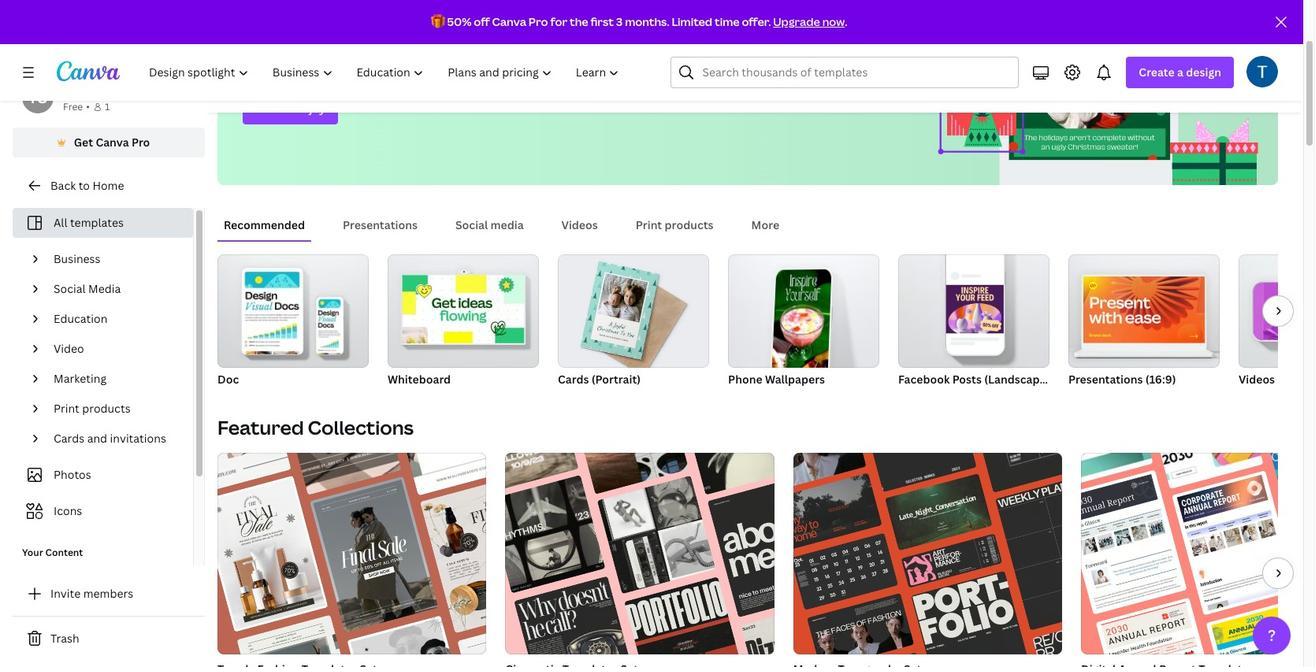 Task type: locate. For each thing, give the bounding box(es) containing it.
video image
[[1239, 254, 1315, 368], [1263, 283, 1315, 340]]

content
[[45, 546, 83, 559]]

print
[[636, 217, 662, 232], [54, 401, 79, 416]]

social
[[455, 217, 488, 232], [54, 281, 86, 296]]

0 horizontal spatial cards
[[54, 431, 84, 446]]

canva
[[492, 14, 526, 29], [96, 135, 129, 150]]

a inside the create something special this holiday season with the help of our christmas collection. have a merry time designing!
[[408, 61, 415, 79]]

create left design
[[1139, 65, 1175, 80]]

0 vertical spatial print
[[636, 217, 662, 232]]

print right 'videos' button
[[636, 217, 662, 232]]

print products
[[636, 217, 714, 232], [54, 401, 130, 416]]

video
[[54, 341, 84, 356]]

facebook
[[898, 372, 950, 387]]

invitations
[[110, 431, 166, 446]]

1 vertical spatial cards
[[54, 431, 84, 446]]

0 horizontal spatial print products
[[54, 401, 130, 416]]

doc image
[[217, 254, 369, 368], [217, 254, 369, 368]]

presentation (16:9) image
[[1068, 254, 1220, 368], [1083, 277, 1205, 344]]

products left more
[[665, 217, 714, 232]]

cards for cards and invitations
[[54, 431, 84, 446]]

1 horizontal spatial print products
[[636, 217, 714, 232]]

print products inside button
[[636, 217, 714, 232]]

trash
[[50, 631, 79, 646]]

education
[[54, 311, 107, 326]]

1 horizontal spatial videos
[[1239, 372, 1275, 387]]

social inside button
[[455, 217, 488, 232]]

facebook post (landscape) image
[[898, 254, 1050, 368], [946, 285, 1004, 333]]

create inside "dropdown button"
[[1139, 65, 1175, 80]]

invite members
[[50, 586, 133, 601]]

cards
[[558, 372, 589, 387], [54, 431, 84, 446]]

(portrait)
[[592, 372, 641, 387]]

1 horizontal spatial print
[[636, 217, 662, 232]]

products
[[665, 217, 714, 232], [82, 401, 130, 416]]

featured collections
[[217, 414, 414, 440]]

products for print products link
[[82, 401, 130, 416]]

0 horizontal spatial create
[[243, 41, 283, 58]]

pro
[[529, 14, 548, 29], [132, 135, 150, 150]]

1 vertical spatial canva
[[96, 135, 129, 150]]

1 vertical spatial pro
[[132, 135, 150, 150]]

your
[[22, 546, 43, 559]]

0 horizontal spatial time
[[458, 61, 485, 79]]

1 vertical spatial videos
[[1239, 372, 1275, 387]]

all templates
[[54, 215, 124, 230]]

0 vertical spatial social
[[455, 217, 488, 232]]

0 horizontal spatial print
[[54, 401, 79, 416]]

1 horizontal spatial create
[[1139, 65, 1175, 80]]

1 horizontal spatial products
[[665, 217, 714, 232]]

print products link
[[47, 394, 184, 424]]

featured
[[217, 414, 304, 440]]

2 horizontal spatial the
[[570, 14, 588, 29]]

0 vertical spatial pro
[[529, 14, 548, 29]]

canva right off
[[492, 14, 526, 29]]

a down this
[[408, 61, 415, 79]]

products inside button
[[665, 217, 714, 232]]

print inside button
[[636, 217, 662, 232]]

videos inside "link"
[[1239, 372, 1275, 387]]

1 vertical spatial products
[[82, 401, 130, 416]]

tara schultz's team
[[63, 83, 167, 98]]

cards for cards (portrait)
[[558, 372, 589, 387]]

social down business
[[54, 281, 86, 296]]

cards (portrait)
[[558, 372, 641, 387]]

make christmas magic image
[[900, 0, 1278, 185]]

0 horizontal spatial products
[[82, 401, 130, 416]]

0 vertical spatial create
[[243, 41, 283, 58]]

the right with on the top left
[[548, 41, 568, 58]]

create for create a design
[[1139, 65, 1175, 80]]

social for social media
[[455, 217, 488, 232]]

2 vertical spatial the
[[289, 101, 307, 116]]

presentations inside button
[[343, 217, 418, 232]]

a inside "dropdown button"
[[1177, 65, 1183, 80]]

get canva pro button
[[13, 128, 205, 158]]

whiteboard link
[[388, 254, 539, 390]]

1 horizontal spatial cards
[[558, 372, 589, 387]]

business link
[[47, 244, 184, 274]]

the
[[570, 14, 588, 29], [548, 41, 568, 58], [289, 101, 307, 116]]

0 horizontal spatial pro
[[132, 135, 150, 150]]

1 horizontal spatial social
[[455, 217, 488, 232]]

social left 'media'
[[455, 217, 488, 232]]

•
[[86, 100, 90, 113]]

media
[[88, 281, 121, 296]]

0 vertical spatial the
[[570, 14, 588, 29]]

with
[[518, 41, 544, 58]]

1 vertical spatial the
[[548, 41, 568, 58]]

cards (portrait) link
[[558, 254, 709, 390]]

pro left the for
[[529, 14, 548, 29]]

1 horizontal spatial the
[[548, 41, 568, 58]]

print down 'marketing'
[[54, 401, 79, 416]]

create up christmas at the left
[[243, 41, 283, 58]]

products up cards and invitations
[[82, 401, 130, 416]]

phone
[[728, 372, 762, 387]]

create a design button
[[1126, 57, 1234, 88]]

cards left (portrait)
[[558, 372, 589, 387]]

create for create something special this holiday season with the help of our christmas collection. have a merry time designing!
[[243, 41, 283, 58]]

1 vertical spatial presentations
[[1068, 372, 1143, 387]]

phone wallpaper image
[[728, 254, 879, 368], [772, 269, 832, 377]]

1 vertical spatial time
[[458, 61, 485, 79]]

for
[[550, 14, 567, 29]]

doc link
[[217, 254, 369, 390]]

None search field
[[671, 57, 1019, 88]]

limited
[[672, 14, 712, 29]]

time
[[715, 14, 740, 29], [458, 61, 485, 79]]

card (portrait) image
[[558, 254, 709, 368], [580, 261, 659, 360]]

0 vertical spatial presentations
[[343, 217, 418, 232]]

members
[[83, 586, 133, 601]]

create
[[243, 41, 283, 58], [1139, 65, 1175, 80]]

design
[[1186, 65, 1221, 80]]

1 horizontal spatial canva
[[492, 14, 526, 29]]

0 horizontal spatial canva
[[96, 135, 129, 150]]

the left joy
[[289, 101, 307, 116]]

(16:9)
[[1146, 372, 1176, 387]]

0 vertical spatial products
[[665, 217, 714, 232]]

Search search field
[[702, 58, 1009, 87]]

0 vertical spatial cards
[[558, 372, 589, 387]]

1 horizontal spatial presentations
[[1068, 372, 1143, 387]]

1 horizontal spatial a
[[1177, 65, 1183, 80]]

pro down the team
[[132, 135, 150, 150]]

0 vertical spatial print products
[[636, 217, 714, 232]]

social media
[[54, 281, 121, 296]]

1 vertical spatial print products
[[54, 401, 130, 416]]

0 horizontal spatial a
[[408, 61, 415, 79]]

1 vertical spatial social
[[54, 281, 86, 296]]

0 vertical spatial time
[[715, 14, 740, 29]]

merry
[[418, 61, 455, 79]]

videos
[[561, 217, 598, 232], [1239, 372, 1275, 387]]

whiteboard image
[[388, 254, 539, 368], [402, 275, 524, 344]]

education link
[[47, 304, 184, 334]]

recommended button
[[217, 210, 311, 240]]

canva right get
[[96, 135, 129, 150]]

the right the for
[[570, 14, 588, 29]]

0 horizontal spatial videos
[[561, 217, 598, 232]]

presentations
[[343, 217, 418, 232], [1068, 372, 1143, 387]]

0 horizontal spatial presentations
[[343, 217, 418, 232]]

0 vertical spatial canva
[[492, 14, 526, 29]]

have
[[374, 61, 405, 79]]

print for print products link
[[54, 401, 79, 416]]

time left offer.
[[715, 14, 740, 29]]

print for print products button
[[636, 217, 662, 232]]

1 horizontal spatial time
[[715, 14, 740, 29]]

joy
[[309, 101, 326, 116]]

time down season at the left top of page
[[458, 61, 485, 79]]

print products for print products link
[[54, 401, 130, 416]]

0 horizontal spatial social
[[54, 281, 86, 296]]

cards left and
[[54, 431, 84, 446]]

0 horizontal spatial the
[[289, 101, 307, 116]]

a left design
[[1177, 65, 1183, 80]]

1 vertical spatial create
[[1139, 65, 1175, 80]]

off
[[474, 14, 490, 29]]

help
[[571, 41, 598, 58]]

create inside the create something special this holiday season with the help of our christmas collection. have a merry time designing!
[[243, 41, 283, 58]]

schultz's
[[88, 83, 137, 98]]

0 vertical spatial videos
[[561, 217, 598, 232]]

posts
[[952, 372, 982, 387]]

1 vertical spatial print
[[54, 401, 79, 416]]



Task type: describe. For each thing, give the bounding box(es) containing it.
cards and invitations
[[54, 431, 166, 446]]

presentations for presentations (16:9)
[[1068, 372, 1143, 387]]

50%
[[447, 14, 472, 29]]

.
[[845, 14, 847, 29]]

back to home
[[50, 178, 124, 193]]

first
[[591, 14, 614, 29]]

presentations for presentations
[[343, 217, 418, 232]]

this
[[399, 41, 422, 58]]

collection.
[[307, 61, 371, 79]]

get
[[74, 135, 93, 150]]

season
[[473, 41, 515, 58]]

whiteboard
[[388, 372, 451, 387]]

all
[[54, 215, 67, 230]]

phone wallpapers
[[728, 372, 825, 387]]

canva inside button
[[96, 135, 129, 150]]

upgrade
[[773, 14, 820, 29]]

time inside the create something special this holiday season with the help of our christmas collection. have a merry time designing!
[[458, 61, 485, 79]]

more button
[[745, 210, 786, 240]]

to
[[78, 178, 90, 193]]

media
[[490, 217, 524, 232]]

free
[[63, 100, 83, 113]]

get canva pro
[[74, 135, 150, 150]]

share
[[255, 101, 286, 116]]

back to home link
[[13, 170, 205, 202]]

special
[[353, 41, 396, 58]]

and
[[87, 431, 107, 446]]

offer.
[[742, 14, 771, 29]]

your content
[[22, 546, 83, 559]]

social media button
[[449, 210, 530, 240]]

holiday
[[425, 41, 470, 58]]

presentation (16:9) image inside presentations (16:9) link
[[1083, 277, 1205, 344]]

video image inside "link"
[[1263, 283, 1315, 340]]

recommended
[[224, 217, 305, 232]]

videos link
[[1239, 254, 1315, 390]]

pro inside button
[[132, 135, 150, 150]]

tara
[[63, 83, 86, 98]]

facebook posts (landscape) link
[[898, 254, 1050, 390]]

christmas
[[243, 61, 304, 79]]

🎁 50% off canva pro for the first 3 months. limited time offer. upgrade now .
[[431, 14, 847, 29]]

share the joy link
[[243, 93, 338, 124]]

cards and invitations link
[[47, 424, 184, 454]]

tara schultz's team image
[[22, 82, 54, 113]]

icons
[[54, 503, 82, 518]]

photos
[[54, 467, 91, 482]]

create something special this holiday season with the help of our christmas collection. have a merry time designing!
[[243, 41, 637, 79]]

icons link
[[22, 496, 184, 526]]

templates
[[70, 215, 124, 230]]

trash link
[[13, 623, 205, 655]]

facebook posts (landscape)
[[898, 372, 1050, 387]]

share the joy
[[255, 101, 326, 116]]

marketing link
[[47, 364, 184, 394]]

card (portrait) image inside cards (portrait) link
[[580, 261, 659, 360]]

free •
[[63, 100, 90, 113]]

videos button
[[555, 210, 604, 240]]

social for social media
[[54, 281, 86, 296]]

marketing
[[54, 371, 106, 386]]

1
[[105, 100, 110, 113]]

(landscape)
[[984, 372, 1050, 387]]

tara schultz image
[[1246, 56, 1278, 87]]

of
[[601, 41, 613, 58]]

print products for print products button
[[636, 217, 714, 232]]

tara schultz's team element
[[22, 82, 54, 113]]

home
[[92, 178, 124, 193]]

now
[[822, 14, 845, 29]]

wallpapers
[[765, 372, 825, 387]]

products for print products button
[[665, 217, 714, 232]]

1 horizontal spatial pro
[[529, 14, 548, 29]]

collections
[[308, 414, 414, 440]]

3
[[616, 14, 623, 29]]

something
[[286, 41, 350, 58]]

more
[[751, 217, 779, 232]]

🎁
[[431, 14, 445, 29]]

months.
[[625, 14, 669, 29]]

business
[[54, 251, 101, 266]]

the inside the create something special this holiday season with the help of our christmas collection. have a merry time designing!
[[548, 41, 568, 58]]

phone wallpapers link
[[728, 254, 879, 390]]

invite members button
[[13, 578, 205, 610]]

social media
[[455, 217, 524, 232]]

presentations button
[[337, 210, 424, 240]]

videos inside button
[[561, 217, 598, 232]]

upgrade now button
[[773, 14, 845, 29]]

print products button
[[629, 210, 720, 240]]

invite
[[50, 586, 81, 601]]

back
[[50, 178, 76, 193]]

top level navigation element
[[139, 57, 633, 88]]

doc
[[217, 372, 239, 387]]

team
[[139, 83, 167, 98]]

create a design
[[1139, 65, 1221, 80]]



Task type: vqa. For each thing, say whether or not it's contained in the screenshot.
DESIGNING! at top
yes



